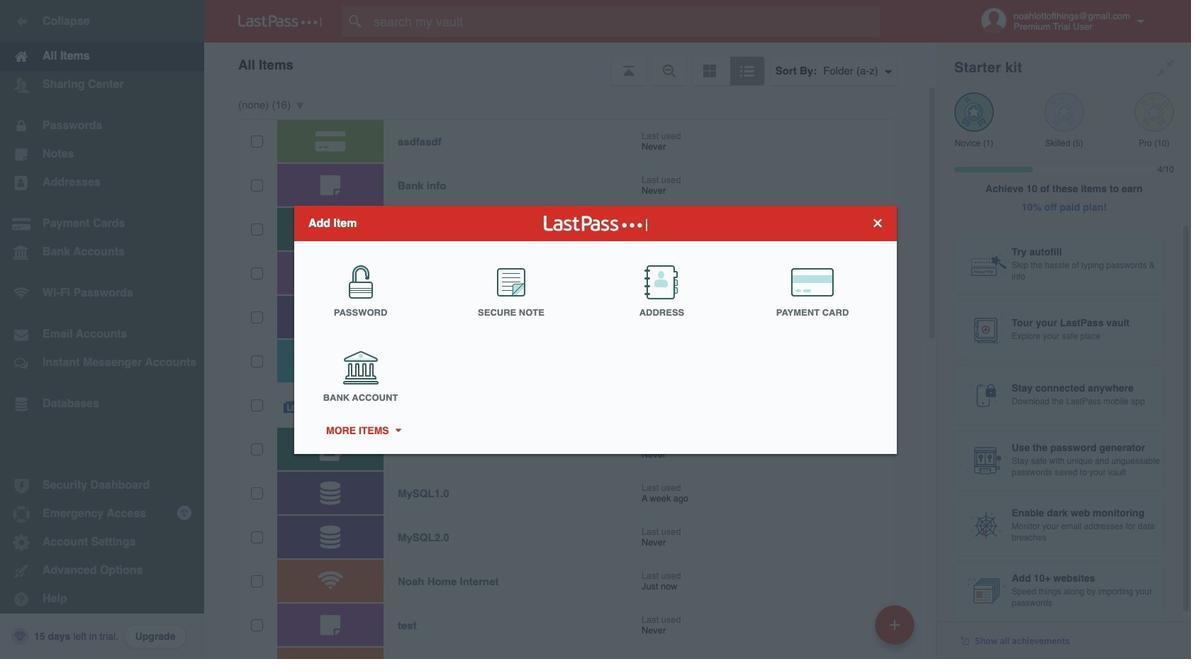 Task type: vqa. For each thing, say whether or not it's contained in the screenshot.
New Item element
no



Task type: locate. For each thing, give the bounding box(es) containing it.
new item navigation
[[870, 601, 924, 659]]

main navigation navigation
[[0, 0, 204, 659]]

Search search field
[[342, 6, 909, 37]]

dialog
[[294, 205, 897, 454]]

new item image
[[890, 620, 900, 630]]

caret right image
[[393, 429, 403, 432]]



Task type: describe. For each thing, give the bounding box(es) containing it.
vault options navigation
[[204, 43, 938, 85]]

search my vault text field
[[342, 6, 909, 37]]

lastpass image
[[238, 15, 322, 28]]



